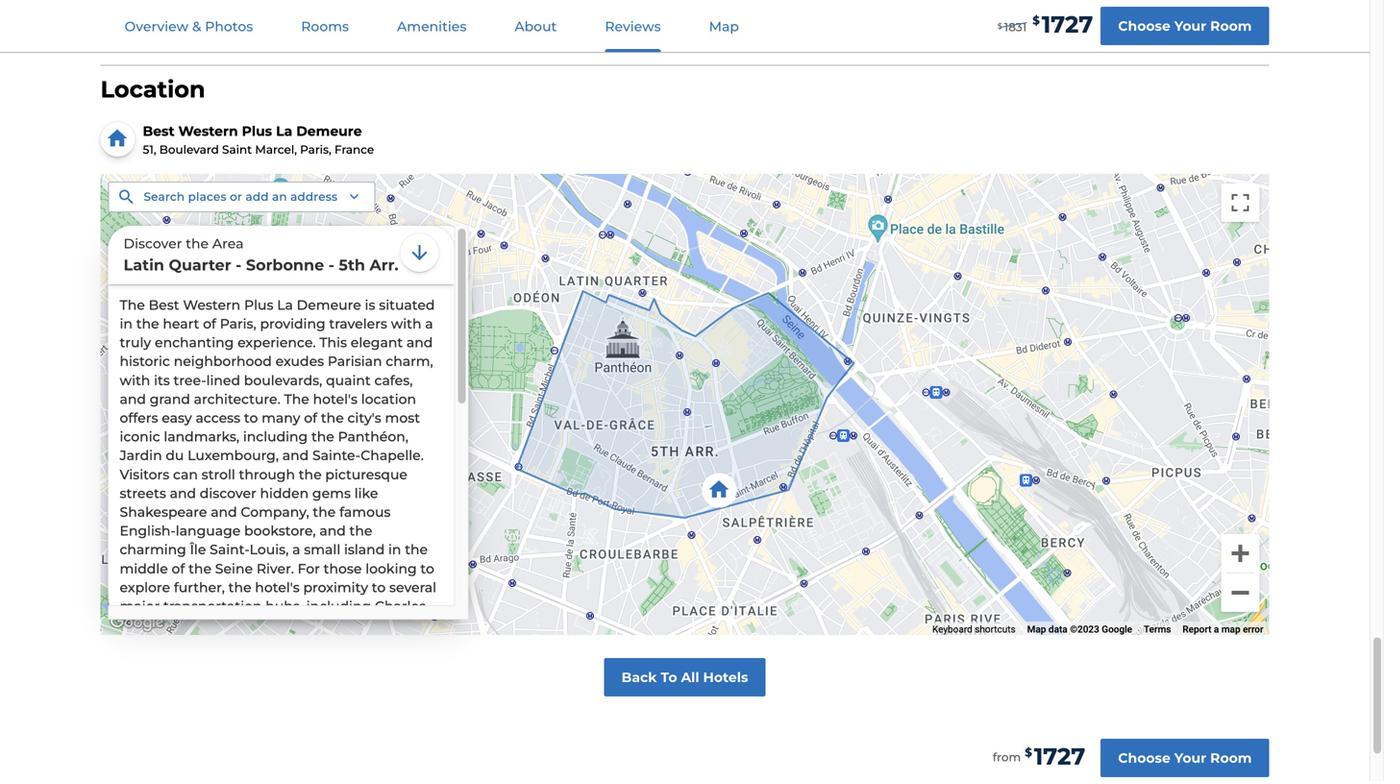 Task type: describe. For each thing, give the bounding box(es) containing it.
search places or add an address
[[144, 190, 338, 204]]

most
[[385, 410, 420, 426]]

your for $
[[1174, 18, 1206, 34]]

overview & photos
[[124, 18, 253, 35]]

sainte-
[[312, 448, 361, 464]]

iconic
[[120, 429, 160, 445]]

0 vertical spatial transportation
[[163, 598, 262, 615]]

sorbonne
[[246, 256, 324, 274]]

1 - from the left
[[236, 256, 242, 274]]

choose for $
[[1118, 18, 1171, 34]]

and left diverse on the left bottom of page
[[120, 768, 146, 781]]

cultural
[[383, 711, 435, 728]]

elegant
[[351, 335, 403, 351]]

and up base.
[[239, 617, 266, 633]]

quarter
[[169, 256, 231, 274]]

room for $
[[1210, 18, 1252, 34]]

chapelle.
[[361, 448, 424, 464]]

charles
[[375, 598, 426, 615]]

$ inside 'from $ 1727'
[[1025, 746, 1032, 760]]

or
[[230, 190, 242, 204]]

streets
[[120, 485, 166, 502]]

exudes
[[275, 353, 324, 370]]

middle
[[120, 561, 168, 577]]

choose your room for $
[[1118, 18, 1252, 34]]

to down looking
[[372, 579, 386, 596]]

situated
[[379, 297, 435, 313]]

1 vertical spatial city's
[[292, 636, 326, 652]]

and down can at the left bottom of the page
[[170, 485, 196, 502]]

seine
[[215, 561, 253, 577]]

landmarks,
[[164, 429, 239, 445]]

to
[[661, 669, 677, 686]]

such
[[347, 674, 380, 690]]

location
[[361, 391, 416, 407]]

arr.
[[370, 256, 398, 274]]

la inside best western plus la demeure 51, boulevard saint marcel, paris, france
[[276, 123, 292, 139]]

location
[[100, 75, 205, 103]]

2 vertical spatial its
[[272, 749, 288, 765]]

charm,
[[386, 353, 433, 370]]

0 horizontal spatial $
[[997, 21, 1002, 31]]

back to all hotels link
[[604, 658, 765, 697]]

travelers
[[329, 316, 387, 332]]

eiffel
[[263, 692, 298, 709]]

in
[[239, 711, 252, 728]]

efficient
[[330, 636, 385, 652]]

0 horizontal spatial its
[[154, 372, 170, 389]]

gems
[[312, 485, 351, 502]]

amenities button
[[374, 1, 490, 52]]

stations,
[[326, 617, 383, 633]]

destinations
[[259, 674, 344, 690]]

marcel,
[[255, 143, 297, 157]]

experience.
[[237, 335, 316, 351]]

île
[[190, 542, 206, 558]]

the inside discover the area latin quarter -  sorbonne - 5th arr.
[[186, 235, 209, 252]]

1 vertical spatial all
[[681, 669, 699, 686]]

1 vertical spatial in
[[388, 542, 401, 558]]

0 vertical spatial of
[[203, 316, 216, 332]]

airport
[[188, 617, 236, 633]]

choose for 1727
[[1118, 750, 1171, 766]]

tree-
[[174, 372, 206, 389]]

©2023
[[1070, 624, 1099, 636]]

0 vertical spatial 1727
[[1042, 11, 1093, 38]]

hubs,
[[266, 598, 303, 615]]

charming
[[120, 542, 186, 558]]

and down such
[[349, 692, 375, 709]]

discover
[[124, 235, 182, 252]]

all inside button
[[666, 14, 684, 31]]

champs-
[[120, 711, 182, 728]]

area
[[212, 235, 244, 252]]

2 vertical spatial of
[[172, 561, 185, 577]]

la inside the best western plus la demeure is situated in the heart of paris, providing travelers with a truly enchanting experience. this elegant and historic neighborhood exudes parisian charm, with its tree-lined boulevards, quaint cafes, and grand architecture. the hotel's location offers easy access to many of the city's most iconic landmarks, including the panthéon, jardin du luxembourg, and sainte-chapelle. visitors can stroll through the picturesque streets and discover hidden gems like shakespeare and company, the famous english-language bookstore, and the charming île saint-louis, a small island in the middle of the seine river.  for those looking to explore further, the hotel's proximity to several major transportation hubs, including charles de gaulle airport and six train stations, makes it a convenient base. the city's efficient public transportation system allows visitors to easily reach other popular destinations such as the louvre museum, the eiffel tower, and the champs-élysées.  in addition to its rich cultural and historical offerings, the area surrounding the hotel is known for its vibrant atmosphere and diverse culinar
[[277, 297, 293, 313]]

demeure inside the best western plus la demeure is situated in the heart of paris, providing travelers with a truly enchanting experience. this elegant and historic neighborhood exudes parisian charm, with its tree-lined boulevards, quaint cafes, and grand architecture. the hotel's location offers easy access to many of the city's most iconic landmarks, including the panthéon, jardin du luxembourg, and sainte-chapelle. visitors can stroll through the picturesque streets and discover hidden gems like shakespeare and company, the famous english-language bookstore, and the charming île saint-louis, a small island in the middle of the seine river.  for those looking to explore further, the hotel's proximity to several major transportation hubs, including charles de gaulle airport and six train stations, makes it a convenient base. the city's efficient public transportation system allows visitors to easily reach other popular destinations such as the louvre museum, the eiffel tower, and the champs-élysées.  in addition to its rich cultural and historical offerings, the area surrounding the hotel is known for its vibrant atmosphere and diverse culinar
[[297, 297, 361, 313]]

hidden
[[260, 485, 309, 502]]

louis,
[[250, 542, 289, 558]]

company,
[[241, 504, 309, 520]]

train
[[291, 617, 322, 633]]

historic
[[120, 353, 170, 370]]

several
[[389, 579, 436, 596]]

popular
[[202, 674, 255, 690]]

0 horizontal spatial in
[[120, 316, 133, 332]]

tower,
[[301, 692, 345, 709]]

51,
[[143, 143, 156, 157]]

to up as
[[372, 655, 386, 671]]

providing
[[260, 316, 326, 332]]

map data ©2023 google
[[1027, 624, 1132, 636]]

plus inside the best western plus la demeure is situated in the heart of paris, providing travelers with a truly enchanting experience. this elegant and historic neighborhood exudes parisian charm, with its tree-lined boulevards, quaint cafes, and grand architecture. the hotel's location offers easy access to many of the city's most iconic landmarks, including the panthéon, jardin du luxembourg, and sainte-chapelle. visitors can stroll through the picturesque streets and discover hidden gems like shakespeare and company, the famous english-language bookstore, and the charming île saint-louis, a small island in the middle of the seine river.  for those looking to explore further, the hotel's proximity to several major transportation hubs, including charles de gaulle airport and six train stations, makes it a convenient base. the city's efficient public transportation system allows visitors to easily reach other popular destinations such as the louvre museum, the eiffel tower, and the champs-élysées.  in addition to its rich cultural and historical offerings, the area surrounding the hotel is known for its vibrant atmosphere and diverse culinar
[[244, 297, 273, 313]]

1 vertical spatial of
[[304, 410, 317, 426]]

easy
[[162, 410, 192, 426]]

hotels
[[703, 669, 748, 686]]

the best western plus la demeure is situated in the heart of paris, providing travelers with a truly enchanting experience. this elegant and historic neighborhood exudes parisian charm, with its tree-lined boulevards, quaint cafes, and grand architecture. the hotel's location offers easy access to many of the city's most iconic landmarks, including the panthéon, jardin du luxembourg, and sainte-chapelle. visitors can stroll through the picturesque streets and discover hidden gems like shakespeare and company, the famous english-language bookstore, and the charming île saint-louis, a small island in the middle of the seine river.  for those looking to explore further, the hotel's proximity to several major transportation hubs, including charles de gaulle airport and six train stations, makes it a convenient base. the city's efficient public transportation system allows visitors to easily reach other popular destinations such as the louvre museum, the eiffel tower, and the champs-élysées.  in addition to its rich cultural and historical offerings, the area surrounding the hotel is known for its vibrant atmosphere and diverse culinar
[[120, 297, 436, 781]]

and down champs-
[[120, 730, 146, 746]]

back
[[622, 669, 657, 686]]

reviews inside button
[[605, 18, 661, 35]]

2 - from the left
[[328, 256, 334, 274]]

to up 'several'
[[420, 561, 434, 577]]

error
[[1243, 624, 1263, 636]]

those
[[324, 561, 362, 577]]

vibrant
[[292, 749, 340, 765]]

area
[[309, 730, 339, 746]]

diverse
[[150, 768, 199, 781]]

plus inside best western plus la demeure 51, boulevard saint marcel, paris, france
[[242, 123, 272, 139]]

architecture.
[[194, 391, 280, 407]]

island
[[344, 542, 385, 558]]

1 vertical spatial transportation
[[120, 655, 218, 671]]

quaint
[[326, 372, 371, 389]]

du
[[166, 448, 184, 464]]

choose your room button for $
[[1101, 7, 1269, 45]]

further,
[[174, 579, 225, 596]]

visitors
[[320, 655, 368, 671]]

keyboard shortcuts button
[[932, 623, 1016, 637]]

western inside best western plus la demeure 51, boulevard saint marcel, paris, france
[[178, 123, 238, 139]]

report a map error
[[1183, 624, 1263, 636]]

boulevard
[[159, 143, 219, 157]]

2 horizontal spatial $
[[1033, 14, 1040, 27]]

enchanting
[[155, 335, 234, 351]]

bookstore,
[[244, 523, 316, 539]]

and up through
[[282, 448, 309, 464]]

1 vertical spatial the
[[284, 391, 309, 407]]

élysées.
[[182, 711, 235, 728]]



Task type: locate. For each thing, give the bounding box(es) containing it.
can
[[173, 466, 198, 483]]

0 vertical spatial la
[[276, 123, 292, 139]]

heart
[[163, 316, 199, 332]]

0 horizontal spatial of
[[172, 561, 185, 577]]

1 demeure from the top
[[296, 123, 362, 139]]

in up truly
[[120, 316, 133, 332]]

paris, inside the best western plus la demeure is situated in the heart of paris, providing travelers with a truly enchanting experience. this elegant and historic neighborhood exudes parisian charm, with its tree-lined boulevards, quaint cafes, and grand architecture. the hotel's location offers easy access to many of the city's most iconic landmarks, including the panthéon, jardin du luxembourg, and sainte-chapelle. visitors can stroll through the picturesque streets and discover hidden gems like shakespeare and company, the famous english-language bookstore, and the charming île saint-louis, a small island in the middle of the seine river.  for those looking to explore further, the hotel's proximity to several major transportation hubs, including charles de gaulle airport and six train stations, makes it a convenient base. the city's efficient public transportation system allows visitors to easily reach other popular destinations such as the louvre museum, the eiffel tower, and the champs-élysées.  in addition to its rich cultural and historical offerings, the area surrounding the hotel is known for its vibrant atmosphere and diverse culinar
[[220, 316, 256, 332]]

grand
[[150, 391, 190, 407]]

0 vertical spatial choose your room
[[1118, 18, 1252, 34]]

- left 5th
[[328, 256, 334, 274]]

keyboard
[[932, 624, 972, 636]]

google
[[1102, 624, 1132, 636]]

boulevards,
[[244, 372, 322, 389]]

all right show
[[666, 14, 684, 31]]

1 vertical spatial 1727
[[1034, 743, 1085, 771]]

and up small
[[319, 523, 346, 539]]

of up enchanting
[[203, 316, 216, 332]]

1 vertical spatial room
[[1210, 750, 1252, 766]]

transportation up the other
[[120, 655, 218, 671]]

other
[[161, 674, 199, 690]]

is up travelers
[[365, 297, 375, 313]]

add
[[246, 190, 269, 204]]

0 vertical spatial including
[[243, 429, 308, 445]]

Search places or add an address checkbox
[[108, 181, 383, 220], [108, 181, 375, 213]]

0 vertical spatial hotel's
[[313, 391, 358, 407]]

system
[[222, 655, 270, 671]]

is down historical
[[185, 749, 195, 765]]

0 vertical spatial plus
[[242, 123, 272, 139]]

1 vertical spatial western
[[183, 297, 240, 313]]

plus up the providing
[[244, 297, 273, 313]]

your
[[1174, 18, 1206, 34], [1174, 750, 1206, 766]]

reach
[[120, 674, 158, 690]]

1 horizontal spatial paris,
[[300, 143, 331, 157]]

1 choose from the top
[[1118, 18, 1171, 34]]

plus up marcel,
[[242, 123, 272, 139]]

in up looking
[[388, 542, 401, 558]]

of right many on the bottom left of the page
[[304, 410, 317, 426]]

its
[[154, 372, 170, 389], [334, 711, 350, 728], [272, 749, 288, 765]]

rich
[[354, 711, 380, 728]]

2 horizontal spatial of
[[304, 410, 317, 426]]

2 room from the top
[[1210, 750, 1252, 766]]

1 vertical spatial including
[[306, 598, 371, 615]]

explore
[[120, 579, 170, 596]]

0 vertical spatial city's
[[347, 410, 381, 426]]

back to all hotels
[[622, 669, 748, 686]]

to down tower,
[[316, 711, 330, 728]]

0 vertical spatial map
[[709, 18, 739, 35]]

$ 1831 $ 1727
[[997, 11, 1093, 38]]

0 vertical spatial in
[[120, 316, 133, 332]]

map for map
[[709, 18, 739, 35]]

and
[[406, 335, 433, 351], [120, 391, 146, 407], [282, 448, 309, 464], [170, 485, 196, 502], [211, 504, 237, 520], [319, 523, 346, 539], [239, 617, 266, 633], [349, 692, 375, 709], [120, 730, 146, 746], [120, 768, 146, 781]]

your for 1727
[[1174, 750, 1206, 766]]

room for 1727
[[1210, 750, 1252, 766]]

historical
[[150, 730, 212, 746]]

choose your room button for 1727
[[1101, 739, 1269, 778]]

1 vertical spatial choose your room button
[[1101, 739, 1269, 778]]

show all reviews button
[[606, 3, 764, 42]]

like
[[354, 485, 378, 502]]

public
[[389, 636, 432, 652]]

$ right 1831
[[1033, 14, 1040, 27]]

1 vertical spatial paris,
[[220, 316, 256, 332]]

demeure inside best western plus la demeure 51, boulevard saint marcel, paris, france
[[296, 123, 362, 139]]

2 vertical spatial the
[[263, 636, 289, 652]]

0 vertical spatial is
[[365, 297, 375, 313]]

rooms
[[301, 18, 349, 35]]

0 vertical spatial with
[[391, 316, 421, 332]]

5th
[[339, 256, 365, 274]]

neighborhood
[[174, 353, 272, 370]]

overview
[[124, 18, 189, 35]]

jardin
[[120, 448, 162, 464]]

la up the providing
[[277, 297, 293, 313]]

its up grand
[[154, 372, 170, 389]]

including down many on the bottom left of the page
[[243, 429, 308, 445]]

tab list containing overview & photos
[[100, 0, 763, 52]]

map for map data ©2023 google
[[1027, 624, 1046, 636]]

google image
[[105, 610, 169, 635]]

1 vertical spatial hotel's
[[255, 579, 300, 596]]

western inside the best western plus la demeure is situated in the heart of paris, providing travelers with a truly enchanting experience. this elegant and historic neighborhood exudes parisian charm, with its tree-lined boulevards, quaint cafes, and grand architecture. the hotel's location offers easy access to many of the city's most iconic landmarks, including the panthéon, jardin du luxembourg, and sainte-chapelle. visitors can stroll through the picturesque streets and discover hidden gems like shakespeare and company, the famous english-language bookstore, and the charming île saint-louis, a small island in the middle of the seine river.  for those looking to explore further, the hotel's proximity to several major transportation hubs, including charles de gaulle airport and six train stations, makes it a convenient base. the city's efficient public transportation system allows visitors to easily reach other popular destinations such as the louvre museum, the eiffel tower, and the champs-élysées.  in addition to its rich cultural and historical offerings, the area surrounding the hotel is known for its vibrant atmosphere and diverse culinar
[[183, 297, 240, 313]]

best inside best western plus la demeure 51, boulevard saint marcel, paris, france
[[143, 123, 175, 139]]

0 horizontal spatial paris,
[[220, 316, 256, 332]]

0 horizontal spatial map
[[709, 18, 739, 35]]

0 vertical spatial best
[[143, 123, 175, 139]]

2 horizontal spatial its
[[334, 711, 350, 728]]

1 vertical spatial map
[[1027, 624, 1046, 636]]

from
[[993, 750, 1021, 764]]

france
[[334, 143, 374, 157]]

1 vertical spatial with
[[120, 372, 150, 389]]

including down proximity
[[306, 598, 371, 615]]

- down area
[[236, 256, 242, 274]]

amenities
[[397, 18, 467, 35]]

map right show
[[709, 18, 739, 35]]

1 horizontal spatial $
[[1025, 746, 1032, 760]]

1 vertical spatial choose
[[1118, 750, 1171, 766]]

with down historic
[[120, 372, 150, 389]]

0 horizontal spatial is
[[185, 749, 195, 765]]

access
[[196, 410, 240, 426]]

0 horizontal spatial hotel's
[[255, 579, 300, 596]]

louvre
[[120, 692, 166, 709]]

paris, up the neighborhood
[[220, 316, 256, 332]]

best western plus la demeure 51, boulevard saint marcel, paris, france
[[143, 123, 374, 157]]

1 vertical spatial your
[[1174, 750, 1206, 766]]

western
[[178, 123, 238, 139], [183, 297, 240, 313]]

addition
[[256, 711, 313, 728]]

reviews inside button
[[688, 14, 747, 31]]

small
[[304, 542, 340, 558]]

1 horizontal spatial in
[[388, 542, 401, 558]]

paris, left 'france'
[[300, 143, 331, 157]]

0 vertical spatial your
[[1174, 18, 1206, 34]]

its left rich
[[334, 711, 350, 728]]

report
[[1183, 624, 1212, 636]]

0 vertical spatial the
[[120, 297, 145, 313]]

best
[[143, 123, 175, 139], [149, 297, 179, 313]]

terms
[[1144, 624, 1171, 636]]

atmosphere
[[343, 749, 427, 765]]

2 your from the top
[[1174, 750, 1206, 766]]

a down situated
[[425, 316, 433, 332]]

major
[[120, 598, 160, 615]]

a left map
[[1214, 624, 1219, 636]]

of
[[203, 316, 216, 332], [304, 410, 317, 426], [172, 561, 185, 577]]

best inside the best western plus la demeure is situated in the heart of paris, providing travelers with a truly enchanting experience. this elegant and historic neighborhood exudes parisian charm, with its tree-lined boulevards, quaint cafes, and grand architecture. the hotel's location offers easy access to many of the city's most iconic landmarks, including the panthéon, jardin du luxembourg, and sainte-chapelle. visitors can stroll through the picturesque streets and discover hidden gems like shakespeare and company, the famous english-language bookstore, and the charming île saint-louis, a small island in the middle of the seine river.  for those looking to explore further, the hotel's proximity to several major transportation hubs, including charles de gaulle airport and six train stations, makes it a convenient base. the city's efficient public transportation system allows visitors to easily reach other popular destinations such as the louvre museum, the eiffel tower, and the champs-élysées.  in addition to its rich cultural and historical offerings, the area surrounding the hotel is known for its vibrant atmosphere and diverse culinar
[[149, 297, 179, 313]]

the down 'six'
[[263, 636, 289, 652]]

western up heart
[[183, 297, 240, 313]]

de
[[120, 617, 137, 633]]

makes
[[387, 617, 432, 633]]

transportation up the airport
[[163, 598, 262, 615]]

1 horizontal spatial of
[[203, 316, 216, 332]]

demeure up 'france'
[[296, 123, 362, 139]]

0 horizontal spatial with
[[120, 372, 150, 389]]

its right for
[[272, 749, 288, 765]]

show
[[623, 14, 662, 31]]

data
[[1049, 624, 1068, 636]]

western up boulevard
[[178, 123, 238, 139]]

demeure up travelers
[[297, 297, 361, 313]]

a
[[425, 316, 433, 332], [292, 542, 300, 558], [1214, 624, 1219, 636], [133, 636, 141, 652]]

0 horizontal spatial city's
[[292, 636, 326, 652]]

a right it
[[133, 636, 141, 652]]

for
[[298, 561, 320, 577]]

map left "data"
[[1027, 624, 1046, 636]]

stroll
[[202, 466, 235, 483]]

1 vertical spatial its
[[334, 711, 350, 728]]

many
[[262, 410, 300, 426]]

city's down train at the bottom left of the page
[[292, 636, 326, 652]]

2 demeure from the top
[[297, 297, 361, 313]]

1 horizontal spatial -
[[328, 256, 334, 274]]

for
[[250, 749, 268, 765]]

map region
[[100, 174, 1269, 635]]

shakespeare
[[120, 504, 207, 520]]

1 horizontal spatial with
[[391, 316, 421, 332]]

of up further, at the left of the page
[[172, 561, 185, 577]]

0 vertical spatial room
[[1210, 18, 1252, 34]]

1 room from the top
[[1210, 18, 1252, 34]]

best up heart
[[149, 297, 179, 313]]

0 horizontal spatial reviews
[[605, 18, 661, 35]]

0 vertical spatial western
[[178, 123, 238, 139]]

parisian
[[328, 353, 382, 370]]

best up 51,
[[143, 123, 175, 139]]

1 vertical spatial is
[[185, 749, 195, 765]]

2 choose your room button from the top
[[1101, 739, 1269, 778]]

base.
[[224, 636, 260, 652]]

1 horizontal spatial city's
[[347, 410, 381, 426]]

0 vertical spatial paris,
[[300, 143, 331, 157]]

paris, inside best western plus la demeure 51, boulevard saint marcel, paris, france
[[300, 143, 331, 157]]

saint-
[[210, 542, 250, 558]]

choose your room for 1727
[[1118, 750, 1252, 766]]

to
[[244, 410, 258, 426], [420, 561, 434, 577], [372, 579, 386, 596], [372, 655, 386, 671], [316, 711, 330, 728]]

1 choose your room button from the top
[[1101, 7, 1269, 45]]

0 vertical spatial choose your room button
[[1101, 7, 1269, 45]]

allows
[[274, 655, 317, 671]]

convenient
[[144, 636, 221, 652]]

reviews left map button
[[605, 18, 661, 35]]

is
[[365, 297, 375, 313], [185, 749, 195, 765]]

all right to
[[681, 669, 699, 686]]

0 vertical spatial its
[[154, 372, 170, 389]]

with down situated
[[391, 316, 421, 332]]

1 your from the top
[[1174, 18, 1206, 34]]

city's up panthéon,
[[347, 410, 381, 426]]

2 choose from the top
[[1118, 750, 1171, 766]]

$ right from
[[1025, 746, 1032, 760]]

0 vertical spatial all
[[666, 14, 684, 31]]

reviews
[[688, 14, 747, 31], [605, 18, 661, 35]]

and up offers at the left of the page
[[120, 391, 146, 407]]

0 horizontal spatial -
[[236, 256, 242, 274]]

1 vertical spatial choose your room
[[1118, 750, 1252, 766]]

reviews right show
[[688, 14, 747, 31]]

0 vertical spatial demeure
[[296, 123, 362, 139]]

map inside map button
[[709, 18, 739, 35]]

1 choose your room from the top
[[1118, 18, 1252, 34]]

1 horizontal spatial map
[[1027, 624, 1046, 636]]

1727 right from
[[1034, 743, 1085, 771]]

plus
[[242, 123, 272, 139], [244, 297, 273, 313]]

offerings,
[[215, 730, 279, 746]]

to down architecture.
[[244, 410, 258, 426]]

1 horizontal spatial hotel's
[[313, 391, 358, 407]]

and down discover
[[211, 504, 237, 520]]

1 horizontal spatial reviews
[[688, 14, 747, 31]]

famous
[[339, 504, 391, 520]]

hotel's down "quaint"
[[313, 391, 358, 407]]

a up for
[[292, 542, 300, 558]]

0 vertical spatial choose
[[1118, 18, 1171, 34]]

the down 'boulevards,'
[[284, 391, 309, 407]]

1 vertical spatial best
[[149, 297, 179, 313]]

tab list
[[100, 0, 763, 52]]

report a map error link
[[1183, 624, 1263, 636]]

la up marcel,
[[276, 123, 292, 139]]

keyboard shortcuts
[[932, 624, 1016, 636]]

1727 right 1831
[[1042, 11, 1093, 38]]

hotel's down river.
[[255, 579, 300, 596]]

$ left 1831
[[997, 21, 1002, 31]]

2 choose your room from the top
[[1118, 750, 1252, 766]]

language
[[176, 523, 241, 539]]

the up truly
[[120, 297, 145, 313]]

choose
[[1118, 18, 1171, 34], [1118, 750, 1171, 766]]

looking
[[365, 561, 417, 577]]

the
[[186, 235, 209, 252], [136, 316, 159, 332], [321, 410, 344, 426], [311, 429, 334, 445], [299, 466, 322, 483], [313, 504, 336, 520], [349, 523, 372, 539], [405, 542, 428, 558], [189, 561, 211, 577], [228, 579, 251, 596], [402, 674, 425, 690], [237, 692, 260, 709], [379, 692, 402, 709], [283, 730, 306, 746], [120, 749, 143, 765]]

terms link
[[1144, 624, 1171, 636]]

search
[[144, 190, 185, 204]]

1 vertical spatial la
[[277, 297, 293, 313]]

1 horizontal spatial is
[[365, 297, 375, 313]]

map
[[1221, 624, 1240, 636]]

1 horizontal spatial its
[[272, 749, 288, 765]]

1 vertical spatial demeure
[[297, 297, 361, 313]]

&
[[192, 18, 201, 35]]

and up the charm,
[[406, 335, 433, 351]]

discover
[[200, 485, 256, 502]]

1 vertical spatial plus
[[244, 297, 273, 313]]



Task type: vqa. For each thing, say whether or not it's contained in the screenshot.
This
yes



